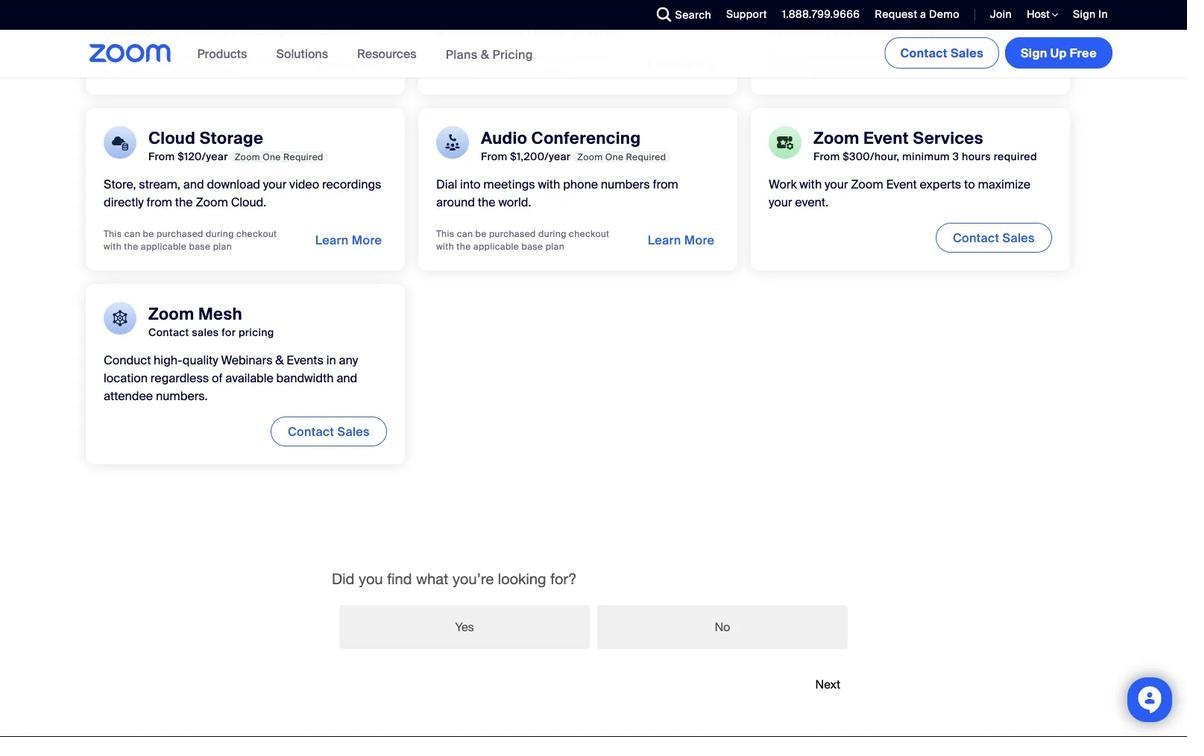 Task type: locate. For each thing, give the bounding box(es) containing it.
purchased down others
[[157, 52, 204, 64]]

base down pricing
[[522, 65, 543, 77]]

mesh
[[198, 304, 243, 325]]

0 horizontal spatial from
[[148, 150, 175, 164]]

and
[[503, 5, 524, 21], [183, 177, 204, 193], [337, 371, 358, 387]]

from inside 'audio conferencing from $1,200/year zoom one required'
[[481, 150, 508, 164]]

your left video
[[263, 177, 287, 193]]

can for empower global collaboration with automated captions in your preferred language.
[[790, 52, 806, 64]]

one inside cloud storage from $120/year zoom one required
[[263, 152, 281, 163]]

1 vertical spatial &
[[276, 353, 284, 369]]

contact inside meetings navigation
[[901, 45, 948, 61]]

purchased for global
[[822, 52, 869, 64]]

in for any
[[327, 353, 336, 369]]

this for collaborate and support hosts by working on events to make edits or publish an event.
[[436, 52, 455, 64]]

plan down the preferred
[[879, 65, 898, 77]]

be down into
[[476, 228, 487, 240]]

this for collaborate seamlessly by sharing hosting privileges with others for meetings or webinars.
[[104, 52, 122, 64]]

&
[[481, 46, 490, 62], [276, 353, 284, 369]]

learn down search button
[[648, 57, 682, 72]]

this can be purchased during checkout with the applicable base plan down publish
[[436, 52, 610, 77]]

from for cloud storage
[[148, 150, 175, 164]]

for inside collaborate seamlessly by sharing hosting privileges with others for meetings or webinars.
[[223, 23, 238, 39]]

checkout
[[237, 52, 277, 64], [569, 52, 610, 64], [902, 52, 943, 64], [237, 228, 277, 240], [569, 228, 610, 240]]

the down the stream, on the left top of the page
[[175, 195, 193, 210]]

contact sales down maximize
[[953, 231, 1036, 246]]

event inside "work with your zoom event experts to maximize your event."
[[887, 177, 917, 193]]

1 horizontal spatial one
[[606, 152, 624, 163]]

1 horizontal spatial from
[[653, 177, 679, 193]]

checkout for hosts
[[569, 52, 610, 64]]

edits
[[483, 23, 510, 39]]

1.888.799.9666 button
[[771, 0, 864, 30], [782, 7, 861, 21]]

meetings inside collaborate seamlessly by sharing hosting privileges with others for meetings or webinars.
[[240, 23, 292, 39]]

join link left host
[[980, 0, 1016, 30]]

your inside empower global collaboration with automated captions in your preferred language.
[[832, 23, 856, 39]]

from down cloud
[[148, 150, 175, 164]]

event. down hosts
[[586, 23, 620, 39]]

cloud storage from $120/year zoom one required
[[148, 128, 324, 164]]

contact sales down 'bandwidth'
[[288, 425, 370, 440]]

purchased down the global
[[822, 52, 869, 64]]

to
[[436, 23, 447, 39], [965, 177, 976, 193]]

plan for collaboration
[[879, 65, 898, 77]]

0 horizontal spatial to
[[436, 23, 447, 39]]

this down privileges
[[104, 52, 122, 64]]

meetings
[[240, 23, 292, 39], [484, 177, 535, 193]]

2 vertical spatial and
[[337, 371, 358, 387]]

from inside store, stream, and download your video recordings directly from the zoom cloud.
[[147, 195, 172, 210]]

zoom inside zoom event services from $300/hour, minimum 3 hours required
[[814, 128, 860, 149]]

this can be purchased during checkout with the applicable base plan down others
[[104, 52, 277, 77]]

applicable down plans & pricing
[[474, 65, 519, 77]]

0 horizontal spatial in
[[327, 353, 336, 369]]

0 horizontal spatial sales
[[338, 425, 370, 440]]

collaborate up privileges
[[104, 5, 168, 21]]

0 vertical spatial for
[[223, 23, 238, 39]]

minimum
[[903, 150, 951, 164]]

1 horizontal spatial from
[[481, 150, 508, 164]]

required for cloud storage
[[283, 152, 324, 163]]

collaborate
[[104, 5, 168, 21], [436, 5, 500, 21]]

zoom inside "work with your zoom event experts to maximize your event."
[[851, 177, 884, 193]]

2 or from the left
[[513, 23, 524, 39]]

1 horizontal spatial and
[[337, 371, 358, 387]]

1 horizontal spatial by
[[606, 5, 618, 21]]

1 collaborate from the left
[[104, 5, 168, 21]]

& right plans
[[481, 46, 490, 62]]

0 vertical spatial sales
[[951, 45, 984, 61]]

and down $120/year
[[183, 177, 204, 193]]

purchased for and
[[489, 52, 536, 64]]

sales
[[192, 326, 219, 340]]

zoom inside cloud storage from $120/year zoom one required
[[235, 152, 260, 163]]

for inside zoom mesh contact sales for pricing
[[222, 326, 236, 340]]

can down make
[[457, 52, 473, 64]]

to inside "work with your zoom event experts to maximize your event."
[[965, 177, 976, 193]]

sales down the language.
[[951, 45, 984, 61]]

0 horizontal spatial &
[[276, 353, 284, 369]]

1 vertical spatial to
[[965, 177, 976, 193]]

your inside store, stream, and download your video recordings directly from the zoom cloud.
[[263, 177, 287, 193]]

required
[[283, 152, 324, 163], [626, 152, 667, 163]]

2 vertical spatial sales
[[338, 425, 370, 440]]

banner containing contact sales
[[72, 30, 1116, 79]]

learn more for empower global collaboration with automated captions in your preferred language.
[[981, 57, 1048, 72]]

zoom down conferencing
[[578, 152, 603, 163]]

& inside product information navigation
[[481, 46, 490, 62]]

1 vertical spatial event
[[887, 177, 917, 193]]

can
[[124, 52, 140, 64], [457, 52, 473, 64], [790, 52, 806, 64], [124, 228, 140, 240], [457, 228, 473, 240]]

in inside conduct high-quality webinars & events in any location regardless of available bandwidth and attendee numbers.
[[327, 353, 336, 369]]

can for collaborate and support hosts by working on events to make edits or publish an event.
[[457, 52, 473, 64]]

during for by
[[206, 52, 234, 64]]

an
[[570, 23, 584, 39]]

during down the dial into meetings with phone numbers from around the world.
[[539, 228, 567, 240]]

with right work
[[800, 177, 822, 193]]

numbers.
[[156, 389, 208, 404]]

be for seamlessly
[[143, 52, 154, 64]]

1 horizontal spatial collaborate
[[436, 5, 500, 21]]

0 horizontal spatial from
[[147, 195, 172, 210]]

0 horizontal spatial or
[[295, 23, 306, 39]]

during
[[206, 52, 234, 64], [539, 52, 567, 64], [871, 52, 900, 64], [206, 228, 234, 240], [539, 228, 567, 240]]

support
[[727, 7, 768, 21]]

base
[[189, 65, 211, 77], [522, 65, 543, 77], [855, 65, 876, 77], [189, 241, 211, 253], [522, 241, 543, 253]]

learn down recordings
[[315, 233, 349, 249]]

0 vertical spatial contact sales
[[901, 45, 984, 61]]

zoom up $300/hour,
[[814, 128, 860, 149]]

0 horizontal spatial meetings
[[240, 23, 292, 39]]

sales
[[951, 45, 984, 61], [1003, 231, 1036, 246], [338, 425, 370, 440]]

checkout down phone
[[569, 228, 610, 240]]

zoom inside zoom mesh contact sales for pricing
[[148, 304, 194, 325]]

2 vertical spatial contact sales link
[[271, 418, 387, 447]]

0 vertical spatial meetings
[[240, 23, 292, 39]]

be down edits in the left top of the page
[[476, 52, 487, 64]]

1 horizontal spatial event.
[[796, 195, 829, 210]]

sign up free
[[1021, 45, 1098, 61]]

plan for support
[[546, 65, 565, 77]]

from
[[653, 177, 679, 193], [147, 195, 172, 210]]

1 horizontal spatial to
[[965, 177, 976, 193]]

1 vertical spatial sales
[[1003, 231, 1036, 246]]

contact sales link down 'bandwidth'
[[271, 418, 387, 447]]

this can be purchased during checkout with the applicable base plan for global
[[769, 52, 943, 77]]

applicable
[[141, 65, 187, 77], [474, 65, 519, 77], [806, 65, 852, 77], [141, 241, 187, 253], [474, 241, 519, 253]]

1 vertical spatial and
[[183, 177, 204, 193]]

free
[[1070, 45, 1098, 61]]

others
[[185, 23, 220, 39]]

1 vertical spatial event.
[[796, 195, 829, 210]]

more for collaborate and support hosts by working on events to make edits or publish an event.
[[685, 57, 715, 72]]

one for conferencing
[[606, 152, 624, 163]]

contact sales link
[[885, 37, 1000, 69], [936, 224, 1053, 253], [271, 418, 387, 447]]

base for global
[[855, 65, 876, 77]]

this can be purchased during checkout with the applicable base plan down world.
[[436, 228, 610, 253]]

base down the preferred
[[855, 65, 876, 77]]

learn down webinars.
[[315, 57, 349, 72]]

event up $300/hour,
[[864, 128, 910, 149]]

0 vertical spatial sign
[[1074, 7, 1096, 21]]

event inside zoom event services from $300/hour, minimum 3 hours required
[[864, 128, 910, 149]]

from
[[148, 150, 175, 164], [481, 150, 508, 164], [814, 150, 841, 164]]

one down "storage"
[[263, 152, 281, 163]]

with up the language.
[[935, 5, 957, 21]]

required inside cloud storage from $120/year zoom one required
[[283, 152, 324, 163]]

applicable for and
[[474, 65, 519, 77]]

work with your zoom event experts to maximize your event.
[[769, 177, 1031, 210]]

checkout down collaborate seamlessly by sharing hosting privileges with others for meetings or webinars.
[[237, 52, 277, 64]]

2 from from the left
[[481, 150, 508, 164]]

cloud
[[148, 128, 196, 149]]

or down hosting
[[295, 23, 306, 39]]

by inside collaborate seamlessly by sharing hosting privileges with others for meetings or webinars.
[[234, 5, 247, 21]]

1 one from the left
[[263, 152, 281, 163]]

contact
[[901, 45, 948, 61], [953, 231, 1000, 246], [148, 326, 189, 340], [288, 425, 335, 440]]

this down captions at the top right of page
[[769, 52, 787, 64]]

contact sales link down maximize
[[936, 224, 1053, 253]]

2 by from the left
[[606, 5, 618, 21]]

sales for zoom event services
[[1003, 231, 1036, 246]]

host
[[1027, 7, 1053, 21]]

this can be purchased during checkout with the applicable base plan down the preferred
[[769, 52, 943, 77]]

0 horizontal spatial sign
[[1021, 45, 1048, 61]]

contact sales link for mesh
[[271, 418, 387, 447]]

this for empower global collaboration with automated captions in your preferred language.
[[769, 52, 787, 64]]

1 from from the left
[[148, 150, 175, 164]]

and inside collaborate and support hosts by working on events to make edits or publish an event.
[[503, 5, 524, 21]]

required for audio conferencing
[[626, 152, 667, 163]]

0 horizontal spatial collaborate
[[104, 5, 168, 21]]

join link
[[980, 0, 1016, 30], [991, 7, 1012, 21]]

required up numbers
[[626, 152, 667, 163]]

1 horizontal spatial required
[[626, 152, 667, 163]]

can down around
[[457, 228, 473, 240]]

solutions button
[[276, 30, 335, 78]]

in inside empower global collaboration with automated captions in your preferred language.
[[820, 23, 829, 39]]

one up numbers
[[606, 152, 624, 163]]

2 one from the left
[[606, 152, 624, 163]]

and inside conduct high-quality webinars & events in any location regardless of available bandwidth and attendee numbers.
[[337, 371, 358, 387]]

with down plans
[[436, 65, 454, 77]]

quality
[[183, 353, 218, 369]]

pricing
[[493, 46, 533, 62]]

0 vertical spatial from
[[653, 177, 679, 193]]

plan down products on the top of the page
[[213, 65, 232, 77]]

make
[[450, 23, 480, 39]]

audio conferencing logo image
[[436, 127, 469, 159]]

with
[[935, 5, 957, 21], [160, 23, 182, 39], [104, 65, 122, 77], [436, 65, 454, 77], [769, 65, 787, 77], [538, 177, 561, 193], [800, 177, 822, 193], [104, 241, 122, 253], [436, 241, 454, 253]]

request a demo link
[[864, 0, 964, 30], [875, 7, 960, 21]]

one inside 'audio conferencing from $1,200/year zoom one required'
[[606, 152, 624, 163]]

attendee
[[104, 389, 153, 404]]

request
[[875, 7, 918, 21]]

be
[[143, 52, 154, 64], [476, 52, 487, 64], [808, 52, 820, 64], [143, 228, 154, 240], [476, 228, 487, 240]]

1 horizontal spatial &
[[481, 46, 490, 62]]

for down mesh
[[222, 326, 236, 340]]

purchased
[[157, 52, 204, 64], [489, 52, 536, 64], [822, 52, 869, 64], [157, 228, 204, 240], [489, 228, 536, 240]]

with inside collaborate seamlessly by sharing hosting privileges with others for meetings or webinars.
[[160, 23, 182, 39]]

the inside store, stream, and download your video recordings directly from the zoom cloud.
[[175, 195, 193, 210]]

in down 1.888.799.9666
[[820, 23, 829, 39]]

0 horizontal spatial event.
[[586, 23, 620, 39]]

1 horizontal spatial meetings
[[484, 177, 535, 193]]

meetings down sharing
[[240, 23, 292, 39]]

checkout for sharing
[[237, 52, 277, 64]]

support link
[[715, 0, 771, 30], [727, 7, 768, 21]]

resources button
[[357, 30, 424, 78]]

with down around
[[436, 241, 454, 253]]

collaborate inside collaborate and support hosts by working on events to make edits or publish an event.
[[436, 5, 500, 21]]

event
[[864, 128, 910, 149], [887, 177, 917, 193]]

from inside cloud storage from $120/year zoom one required
[[148, 150, 175, 164]]

zoom up sales
[[148, 304, 194, 325]]

contact sales for mesh
[[288, 425, 370, 440]]

0 vertical spatial contact sales link
[[885, 37, 1000, 69]]

and up edits in the left top of the page
[[503, 5, 524, 21]]

learn down numbers
[[648, 233, 682, 249]]

2 horizontal spatial from
[[814, 150, 841, 164]]

the down into
[[478, 195, 496, 210]]

or right edits in the left top of the page
[[513, 23, 524, 39]]

required up video
[[283, 152, 324, 163]]

1 by from the left
[[234, 5, 247, 21]]

contact sales down the language.
[[901, 45, 984, 61]]

applicable down world.
[[474, 241, 519, 253]]

by left sharing
[[234, 5, 247, 21]]

your down the global
[[832, 23, 856, 39]]

0 vertical spatial event
[[864, 128, 910, 149]]

for up products on the top of the page
[[223, 23, 238, 39]]

& left "events"
[[276, 353, 284, 369]]

0 horizontal spatial by
[[234, 5, 247, 21]]

plan down publish
[[546, 65, 565, 77]]

zoom inside store, stream, and download your video recordings directly from the zoom cloud.
[[196, 195, 228, 210]]

hosts
[[572, 5, 603, 21]]

sign inside "button"
[[1021, 45, 1048, 61]]

up
[[1051, 45, 1067, 61]]

into
[[460, 177, 481, 193]]

applicable for global
[[806, 65, 852, 77]]

1 vertical spatial contact sales link
[[936, 224, 1053, 253]]

1 vertical spatial sign
[[1021, 45, 1048, 61]]

checkout down the language.
[[902, 52, 943, 64]]

required inside 'audio conferencing from $1,200/year zoom one required'
[[626, 152, 667, 163]]

1 vertical spatial in
[[327, 353, 336, 369]]

can down captions at the top right of page
[[790, 52, 806, 64]]

zoom
[[814, 128, 860, 149], [235, 152, 260, 163], [578, 152, 603, 163], [851, 177, 884, 193], [196, 195, 228, 210], [148, 304, 194, 325]]

plan down the dial into meetings with phone numbers from around the world.
[[546, 241, 565, 253]]

from down audio
[[481, 150, 508, 164]]

learn more for collaborate seamlessly by sharing hosting privileges with others for meetings or webinars.
[[315, 57, 382, 72]]

more for empower global collaboration with automated captions in your preferred language.
[[1018, 57, 1048, 72]]

on
[[666, 5, 680, 21]]

0 vertical spatial &
[[481, 46, 490, 62]]

banner
[[72, 30, 1116, 79]]

more
[[352, 57, 382, 72], [685, 57, 715, 72], [1018, 57, 1048, 72], [352, 233, 382, 249], [685, 233, 715, 249]]

1 vertical spatial contact sales
[[953, 231, 1036, 246]]

applicable down captions at the top right of page
[[806, 65, 852, 77]]

2 vertical spatial contact sales
[[288, 425, 370, 440]]

or
[[295, 23, 306, 39], [513, 23, 524, 39]]

purchased for seamlessly
[[157, 52, 204, 64]]

meetings up world.
[[484, 177, 535, 193]]

2 horizontal spatial and
[[503, 5, 524, 21]]

1 or from the left
[[295, 23, 306, 39]]

0 vertical spatial to
[[436, 23, 447, 39]]

learn down join
[[981, 57, 1014, 72]]

learn
[[315, 57, 349, 72], [648, 57, 682, 72], [981, 57, 1014, 72], [315, 233, 349, 249], [648, 233, 682, 249]]

2 collaborate from the left
[[436, 5, 500, 21]]

2 horizontal spatial sales
[[1003, 231, 1036, 246]]

the
[[124, 65, 138, 77], [457, 65, 471, 77], [790, 65, 804, 77], [175, 195, 193, 210], [478, 195, 496, 210], [124, 241, 138, 253], [457, 241, 471, 253]]

1 horizontal spatial or
[[513, 23, 524, 39]]

by right hosts
[[606, 5, 618, 21]]

plan down cloud. on the top left of the page
[[213, 241, 232, 253]]

1 horizontal spatial sales
[[951, 45, 984, 61]]

event. inside "work with your zoom event experts to maximize your event."
[[796, 195, 829, 210]]

one
[[263, 152, 281, 163], [606, 152, 624, 163]]

collaborate up make
[[436, 5, 500, 21]]

recordings
[[322, 177, 382, 193]]

2 required from the left
[[626, 152, 667, 163]]

zoom inside 'audio conferencing from $1,200/year zoom one required'
[[578, 152, 603, 163]]

1 vertical spatial meetings
[[484, 177, 535, 193]]

conferencing
[[532, 128, 641, 149]]

during down the preferred
[[871, 52, 900, 64]]

from down the stream, on the left top of the page
[[147, 195, 172, 210]]

0 horizontal spatial required
[[283, 152, 324, 163]]

be down privileges
[[143, 52, 154, 64]]

store, stream, and download your video recordings directly from the zoom cloud.
[[104, 177, 382, 210]]

learn for empower global collaboration with automated captions in your preferred language.
[[981, 57, 1014, 72]]

during down others
[[206, 52, 234, 64]]

plans & pricing
[[446, 46, 533, 62]]

event.
[[586, 23, 620, 39], [796, 195, 829, 210]]

$1,200/year
[[510, 150, 571, 164]]

0 vertical spatial in
[[820, 23, 829, 39]]

this can be purchased during checkout with the applicable base plan for and
[[436, 52, 610, 77]]

zoom down "storage"
[[235, 152, 260, 163]]

1 horizontal spatial sign
[[1074, 7, 1096, 21]]

checkout down an
[[569, 52, 610, 64]]

sign in
[[1074, 7, 1109, 21]]

1 required from the left
[[283, 152, 324, 163]]

0 vertical spatial event.
[[586, 23, 620, 39]]

base down world.
[[522, 241, 543, 253]]

or inside collaborate seamlessly by sharing hosting privileges with others for meetings or webinars.
[[295, 23, 306, 39]]

1 vertical spatial for
[[222, 326, 236, 340]]

applicable down zoom logo in the left of the page
[[141, 65, 187, 77]]

for
[[223, 23, 238, 39], [222, 326, 236, 340]]

0 horizontal spatial and
[[183, 177, 204, 193]]

can down privileges
[[124, 52, 140, 64]]

collaborate inside collaborate seamlessly by sharing hosting privileges with others for meetings or webinars.
[[104, 5, 168, 21]]

3 from from the left
[[814, 150, 841, 164]]

1 vertical spatial from
[[147, 195, 172, 210]]

0 vertical spatial and
[[503, 5, 524, 21]]

in left any
[[327, 353, 336, 369]]

be down captions at the top right of page
[[808, 52, 820, 64]]

meetings navigation
[[882, 30, 1116, 72]]

1 horizontal spatial in
[[820, 23, 829, 39]]

from inside the dial into meetings with phone numbers from around the world.
[[653, 177, 679, 193]]

stream,
[[139, 177, 181, 193]]

request a demo
[[875, 7, 960, 21]]

purchased down edits in the left top of the page
[[489, 52, 536, 64]]

0 horizontal spatial one
[[263, 152, 281, 163]]

from right zoom event services logo
[[814, 150, 841, 164]]

to left make
[[436, 23, 447, 39]]



Task type: describe. For each thing, give the bounding box(es) containing it.
checkout for with
[[902, 52, 943, 64]]

this down around
[[436, 228, 455, 240]]

conduct
[[104, 353, 151, 369]]

events
[[683, 5, 720, 21]]

maximize
[[978, 177, 1031, 193]]

a
[[921, 7, 927, 21]]

webinars.
[[309, 23, 361, 39]]

checkout down cloud. on the top left of the page
[[237, 228, 277, 240]]

world.
[[499, 195, 531, 210]]

sales inside meetings navigation
[[951, 45, 984, 61]]

language.
[[913, 23, 966, 39]]

experts
[[920, 177, 962, 193]]

learn for collaborate and support hosts by working on events to make edits or publish an event.
[[648, 57, 682, 72]]

purchased down world.
[[489, 228, 536, 240]]

collaborate for collaborate seamlessly by sharing hosting privileges with others for meetings or webinars.
[[104, 5, 168, 21]]

contact sales link for event
[[936, 224, 1053, 253]]

with down captions at the top right of page
[[769, 65, 787, 77]]

sign up free button
[[1006, 37, 1113, 69]]

numbers
[[601, 177, 650, 193]]

meetings inside the dial into meetings with phone numbers from around the world.
[[484, 177, 535, 193]]

cloud storage logo image
[[104, 127, 137, 159]]

hours
[[963, 150, 992, 164]]

during down cloud. on the top left of the page
[[206, 228, 234, 240]]

join link up meetings navigation
[[991, 7, 1012, 21]]

regardless
[[151, 371, 209, 387]]

publish
[[527, 23, 567, 39]]

in for your
[[820, 23, 829, 39]]

empower
[[769, 5, 821, 21]]

search
[[676, 8, 712, 22]]

dial into meetings with phone numbers from around the world.
[[436, 177, 679, 210]]

high-
[[154, 353, 183, 369]]

to inside collaborate and support hosts by working on events to make edits or publish an event.
[[436, 23, 447, 39]]

empower global collaboration with automated captions in your preferred language.
[[769, 5, 1020, 39]]

applicable down "directly"
[[141, 241, 187, 253]]

and inside store, stream, and download your video recordings directly from the zoom cloud.
[[183, 177, 204, 193]]

of
[[212, 371, 223, 387]]

the down "directly"
[[124, 241, 138, 253]]

with down "directly"
[[104, 241, 122, 253]]

download
[[207, 177, 260, 193]]

support link right the events on the top right
[[727, 7, 768, 21]]

cloud.
[[231, 195, 266, 210]]

in
[[1099, 7, 1109, 21]]

plans
[[446, 46, 478, 62]]

video
[[290, 177, 319, 193]]

one for storage
[[263, 152, 281, 163]]

contact inside zoom mesh contact sales for pricing
[[148, 326, 189, 340]]

zoom logo image
[[90, 44, 171, 63]]

during for support
[[539, 52, 567, 64]]

support
[[527, 5, 570, 21]]

be down "directly"
[[143, 228, 154, 240]]

captions
[[769, 23, 817, 39]]

privileges
[[104, 23, 157, 39]]

bandwidth
[[276, 371, 334, 387]]

base for seamlessly
[[189, 65, 211, 77]]

required
[[994, 150, 1038, 164]]

the inside the dial into meetings with phone numbers from around the world.
[[478, 195, 496, 210]]

store,
[[104, 177, 136, 193]]

your down work
[[769, 195, 793, 210]]

contact down maximize
[[953, 231, 1000, 246]]

products button
[[197, 30, 254, 78]]

preferred
[[858, 23, 910, 39]]

product information navigation
[[186, 30, 545, 79]]

with inside "work with your zoom event experts to maximize your event."
[[800, 177, 822, 193]]

pricing
[[239, 326, 274, 340]]

collaboration
[[861, 5, 932, 21]]

directly
[[104, 195, 144, 210]]

available
[[226, 371, 274, 387]]

the down captions at the top right of page
[[790, 65, 804, 77]]

host button
[[1027, 7, 1059, 22]]

or inside collaborate and support hosts by working on events to make edits or publish an event.
[[513, 23, 524, 39]]

by inside collaborate and support hosts by working on events to make edits or publish an event.
[[606, 5, 618, 21]]

$120/year
[[178, 150, 228, 164]]

3
[[953, 150, 960, 164]]

seamlessly
[[170, 5, 232, 21]]

conduct high-quality webinars & events in any location regardless of available bandwidth and attendee numbers.
[[104, 353, 358, 404]]

learn more for collaborate and support hosts by working on events to make edits or publish an event.
[[648, 57, 715, 72]]

audio conferencing from $1,200/year zoom one required
[[481, 128, 667, 164]]

contact down 'bandwidth'
[[288, 425, 335, 440]]

this can be purchased during checkout with the applicable base plan for seamlessly
[[104, 52, 277, 77]]

from inside zoom event services from $300/hour, minimum 3 hours required
[[814, 150, 841, 164]]

collaborate seamlessly by sharing hosting privileges with others for meetings or webinars.
[[104, 5, 361, 39]]

more for collaborate seamlessly by sharing hosting privileges with others for meetings or webinars.
[[352, 57, 382, 72]]

the down plans
[[457, 65, 471, 77]]

base for and
[[522, 65, 543, 77]]

$300/hour,
[[843, 150, 900, 164]]

working
[[621, 5, 664, 21]]

automated
[[960, 5, 1020, 21]]

dial
[[436, 177, 457, 193]]

the down around
[[457, 241, 471, 253]]

your down $300/hour,
[[825, 177, 849, 193]]

zoom event services logo image
[[769, 127, 802, 159]]

collaborate for collaborate and support hosts by working on events to make edits or publish an event.
[[436, 5, 500, 21]]

search button
[[646, 0, 715, 30]]

hosting
[[294, 5, 335, 21]]

events
[[287, 353, 324, 369]]

contact sales link inside meetings navigation
[[885, 37, 1000, 69]]

be for global
[[808, 52, 820, 64]]

solutions
[[276, 46, 328, 62]]

join
[[991, 7, 1012, 21]]

products
[[197, 46, 247, 62]]

be for and
[[476, 52, 487, 64]]

audio
[[481, 128, 528, 149]]

the down zoom logo in the left of the page
[[124, 65, 138, 77]]

sign for sign in
[[1074, 7, 1096, 21]]

sign for sign up free
[[1021, 45, 1048, 61]]

any
[[339, 353, 358, 369]]

zoom mesh contact sales for pricing
[[148, 304, 274, 340]]

webinars
[[221, 353, 273, 369]]

learn for collaborate seamlessly by sharing hosting privileges with others for meetings or webinars.
[[315, 57, 349, 72]]

contact sales inside meetings navigation
[[901, 45, 984, 61]]

base down store, stream, and download your video recordings directly from the zoom cloud.
[[189, 241, 211, 253]]

during for collaboration
[[871, 52, 900, 64]]

zoom mesh logo image
[[104, 303, 137, 335]]

this down "directly"
[[104, 228, 122, 240]]

work
[[769, 177, 797, 193]]

sales for zoom mesh
[[338, 425, 370, 440]]

with inside empower global collaboration with automated captions in your preferred language.
[[935, 5, 957, 21]]

can for collaborate seamlessly by sharing hosting privileges with others for meetings or webinars.
[[124, 52, 140, 64]]

event. inside collaborate and support hosts by working on events to make edits or publish an event.
[[586, 23, 620, 39]]

from for audio conferencing
[[481, 150, 508, 164]]

contact sales for event
[[953, 231, 1036, 246]]

purchased down the stream, on the left top of the page
[[157, 228, 204, 240]]

global
[[824, 5, 858, 21]]

can down "directly"
[[124, 228, 140, 240]]

applicable for seamlessly
[[141, 65, 187, 77]]

collaborate and support hosts by working on events to make edits or publish an event.
[[436, 5, 720, 39]]

sharing
[[250, 5, 291, 21]]

& inside conduct high-quality webinars & events in any location regardless of available bandwidth and attendee numbers.
[[276, 353, 284, 369]]

with down zoom logo in the left of the page
[[104, 65, 122, 77]]

this can be purchased during checkout with the applicable base plan down the stream, on the left top of the page
[[104, 228, 277, 253]]

around
[[436, 195, 475, 210]]

demo
[[930, 7, 960, 21]]

services
[[914, 128, 984, 149]]

phone
[[563, 177, 598, 193]]

support link right search
[[715, 0, 771, 30]]

zoom event services from $300/hour, minimum 3 hours required
[[814, 128, 1038, 164]]

plan for by
[[213, 65, 232, 77]]

with inside the dial into meetings with phone numbers from around the world.
[[538, 177, 561, 193]]

resources
[[357, 46, 417, 62]]



Task type: vqa. For each thing, say whether or not it's contained in the screenshot.
1st From
yes



